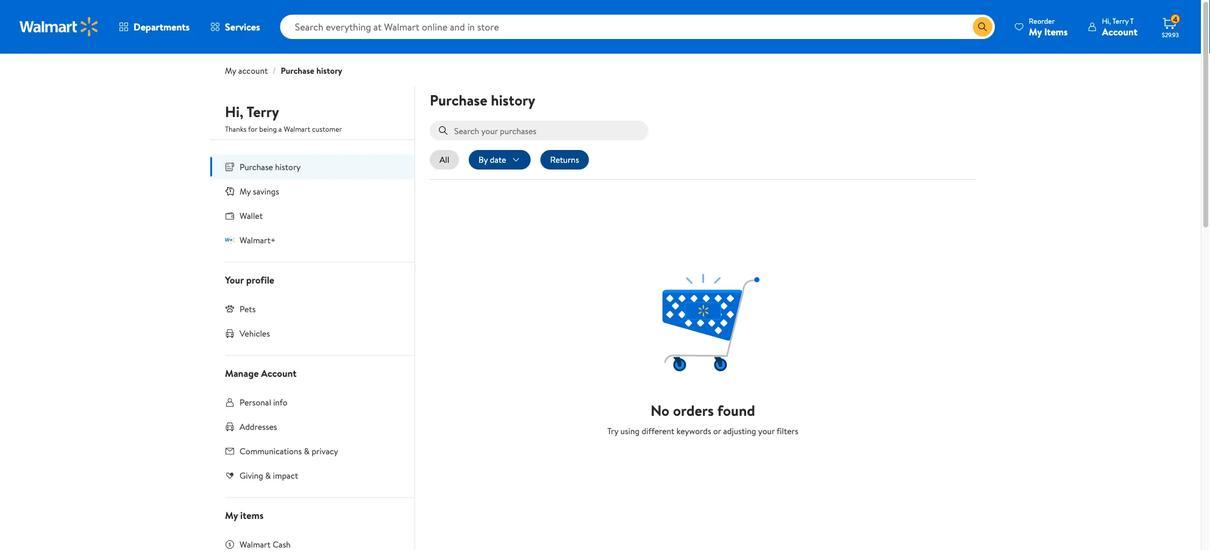 Task type: vqa. For each thing, say whether or not it's contained in the screenshot.
the middle Stoneware,
no



Task type: locate. For each thing, give the bounding box(es) containing it.
hi,
[[1103, 16, 1112, 26], [225, 102, 244, 122]]

purchase up my savings
[[240, 161, 273, 173]]

purchase history link right / in the left top of the page
[[281, 65, 343, 77]]

1 horizontal spatial hi,
[[1103, 16, 1112, 26]]

purchase history up the savings
[[240, 161, 301, 173]]

0 vertical spatial icon image
[[225, 186, 235, 196]]

hi, up thanks
[[225, 102, 244, 122]]

account
[[1103, 25, 1138, 38], [261, 366, 297, 380]]

2 horizontal spatial purchase
[[430, 90, 488, 110]]

2 vertical spatial history
[[275, 161, 301, 173]]

try
[[608, 425, 619, 437]]

0 horizontal spatial &
[[265, 469, 271, 481]]

my left account
[[225, 65, 236, 77]]

terry for for
[[247, 102, 279, 122]]

0 horizontal spatial hi,
[[225, 102, 244, 122]]

1 vertical spatial icon image
[[225, 235, 235, 245]]

& inside giving & impact link
[[265, 469, 271, 481]]

icon image inside pets link
[[225, 304, 235, 314]]

icon image left 'pets'
[[225, 304, 235, 314]]

1 vertical spatial purchase history link
[[210, 155, 415, 179]]

reorder
[[1030, 16, 1056, 26]]

0 horizontal spatial account
[[261, 366, 297, 380]]

my inside my savings link
[[240, 185, 251, 197]]

& for communications
[[304, 445, 310, 457]]

purchase history up search image at the left of the page
[[430, 90, 536, 110]]

impact
[[273, 469, 298, 481]]

&
[[304, 445, 310, 457], [265, 469, 271, 481]]

terry up 'being'
[[247, 102, 279, 122]]

giving & impact
[[240, 469, 298, 481]]

hi, inside hi, terry t account
[[1103, 16, 1112, 26]]

keywords
[[677, 425, 712, 437]]

1 horizontal spatial &
[[304, 445, 310, 457]]

terry
[[1113, 16, 1129, 26], [247, 102, 279, 122]]

1 horizontal spatial purchase history
[[430, 90, 536, 110]]

1 horizontal spatial account
[[1103, 25, 1138, 38]]

icon image inside my savings link
[[225, 186, 235, 196]]

0 horizontal spatial terry
[[247, 102, 279, 122]]

2 horizontal spatial history
[[491, 90, 536, 110]]

history
[[317, 65, 343, 77], [491, 90, 536, 110], [275, 161, 301, 173]]

purchase history link down customer
[[210, 155, 415, 179]]

giving
[[240, 469, 263, 481]]

returns button
[[541, 150, 589, 170]]

my for my account / purchase history
[[225, 65, 236, 77]]

vehicles link
[[210, 321, 415, 346]]

purchase history link
[[281, 65, 343, 77], [210, 155, 415, 179]]

departments
[[134, 20, 190, 34]]

hi, terry t account
[[1103, 16, 1138, 38]]

purchase
[[281, 65, 315, 77], [430, 90, 488, 110], [240, 161, 273, 173]]

0 vertical spatial &
[[304, 445, 310, 457]]

search image
[[439, 126, 448, 135]]

0 vertical spatial history
[[317, 65, 343, 77]]

& left the privacy
[[304, 445, 310, 457]]

list
[[430, 150, 977, 170]]

1 vertical spatial purchase
[[430, 90, 488, 110]]

search icon image
[[978, 22, 988, 32]]

my for my items
[[225, 508, 238, 522]]

None search field
[[430, 121, 977, 140]]

icon image left my savings
[[225, 186, 235, 196]]

icon image left walmart+
[[225, 235, 235, 245]]

wallet link
[[210, 203, 415, 228]]

0 horizontal spatial purchase
[[240, 161, 273, 173]]

no
[[651, 400, 670, 421]]

or
[[714, 425, 722, 437]]

hi, inside hi, terry thanks for being a walmart customer
[[225, 102, 244, 122]]

my
[[1030, 25, 1043, 38], [225, 65, 236, 77], [240, 185, 251, 197], [225, 508, 238, 522]]

items
[[1045, 25, 1069, 38]]

terry inside hi, terry thanks for being a walmart customer
[[247, 102, 279, 122]]

all
[[440, 154, 450, 166]]

purchase up search image at the left of the page
[[430, 90, 488, 110]]

0 vertical spatial purchase history link
[[281, 65, 343, 77]]

0 vertical spatial hi,
[[1103, 16, 1112, 26]]

my left items on the top
[[1030, 25, 1043, 38]]

manage account
[[225, 366, 297, 380]]

Search search field
[[280, 15, 995, 39]]

my left the savings
[[240, 185, 251, 197]]

& for giving
[[265, 469, 271, 481]]

thanks
[[225, 124, 247, 134]]

1 vertical spatial hi,
[[225, 102, 244, 122]]

using
[[621, 425, 640, 437]]

t
[[1131, 16, 1135, 26]]

icon image for pets
[[225, 304, 235, 314]]

purchase history
[[430, 90, 536, 110], [240, 161, 301, 173]]

0 vertical spatial purchase history
[[430, 90, 536, 110]]

being
[[259, 124, 277, 134]]

a
[[279, 124, 282, 134]]

privacy
[[312, 445, 338, 457]]

terry left t
[[1113, 16, 1129, 26]]

history up search your purchases search box
[[491, 90, 536, 110]]

icon image inside "walmart+" link
[[225, 235, 235, 245]]

2 icon image from the top
[[225, 235, 235, 245]]

no orders found try using different keywords or adjusting your filters
[[608, 400, 799, 437]]

1 vertical spatial &
[[265, 469, 271, 481]]

terry for account
[[1113, 16, 1129, 26]]

2 vertical spatial icon image
[[225, 304, 235, 314]]

hi, left t
[[1103, 16, 1112, 26]]

pets link
[[210, 297, 415, 321]]

history right / in the left top of the page
[[317, 65, 343, 77]]

icon image
[[225, 186, 235, 196], [225, 235, 235, 245], [225, 304, 235, 314]]

my savings link
[[210, 179, 415, 203]]

1 vertical spatial purchase history
[[240, 161, 301, 173]]

communications
[[240, 445, 302, 457]]

0 vertical spatial terry
[[1113, 16, 1129, 26]]

account up info
[[261, 366, 297, 380]]

1 vertical spatial history
[[491, 90, 536, 110]]

0 horizontal spatial purchase history
[[240, 161, 301, 173]]

walmart+
[[240, 234, 276, 246]]

terry inside hi, terry t account
[[1113, 16, 1129, 26]]

by date
[[479, 154, 507, 166]]

walmart image
[[20, 17, 99, 37]]

0 horizontal spatial history
[[275, 161, 301, 173]]

1 horizontal spatial purchase
[[281, 65, 315, 77]]

personal info link
[[210, 390, 415, 415]]

& inside communications & privacy link
[[304, 445, 310, 457]]

hi, for thanks for being a walmart customer
[[225, 102, 244, 122]]

your
[[759, 425, 775, 437]]

services button
[[200, 12, 271, 41]]

1 vertical spatial terry
[[247, 102, 279, 122]]

purchase right / in the left top of the page
[[281, 65, 315, 77]]

account left $29.93 at the right top
[[1103, 25, 1138, 38]]

history up the savings
[[275, 161, 301, 173]]

my items
[[225, 508, 264, 522]]

& right giving
[[265, 469, 271, 481]]

by
[[479, 154, 488, 166]]

3 icon image from the top
[[225, 304, 235, 314]]

all button
[[430, 150, 459, 170]]

1 horizontal spatial terry
[[1113, 16, 1129, 26]]

personal info
[[240, 396, 288, 408]]

/
[[273, 65, 276, 77]]

1 icon image from the top
[[225, 186, 235, 196]]

my left items
[[225, 508, 238, 522]]

pets
[[240, 303, 256, 315]]

filters
[[777, 425, 799, 437]]



Task type: describe. For each thing, give the bounding box(es) containing it.
2 vertical spatial purchase
[[240, 161, 273, 173]]

orders
[[673, 400, 714, 421]]

my account link
[[225, 65, 268, 77]]

my account / purchase history
[[225, 65, 343, 77]]

icon image for walmart+
[[225, 235, 235, 245]]

services
[[225, 20, 260, 34]]

addresses
[[240, 421, 277, 433]]

1 vertical spatial account
[[261, 366, 297, 380]]

communications & privacy link
[[210, 439, 415, 463]]

your
[[225, 273, 244, 286]]

0 vertical spatial account
[[1103, 25, 1138, 38]]

manage
[[225, 366, 259, 380]]

found
[[718, 400, 756, 421]]

0 vertical spatial purchase
[[281, 65, 315, 77]]

my savings
[[240, 185, 279, 197]]

list containing all
[[430, 150, 977, 170]]

my inside reorder my items
[[1030, 25, 1043, 38]]

reorder my items
[[1030, 16, 1069, 38]]

icon image for my savings
[[225, 186, 235, 196]]

hi, terry link
[[225, 102, 279, 127]]

date
[[490, 154, 507, 166]]

hi, for account
[[1103, 16, 1112, 26]]

departments button
[[109, 12, 200, 41]]

walmart+ link
[[210, 228, 415, 252]]

wallet
[[240, 210, 263, 221]]

profile
[[246, 273, 274, 286]]

for
[[248, 124, 258, 134]]

giving & impact link
[[210, 463, 415, 488]]

personal
[[240, 396, 271, 408]]

by date button
[[469, 150, 531, 170]]

savings
[[253, 185, 279, 197]]

walmart
[[284, 124, 310, 134]]

customer
[[312, 124, 342, 134]]

communications & privacy
[[240, 445, 338, 457]]

my for my savings
[[240, 185, 251, 197]]

adjusting
[[724, 425, 757, 437]]

your profile
[[225, 273, 274, 286]]

$29.93
[[1163, 31, 1180, 39]]

info
[[273, 396, 288, 408]]

account
[[238, 65, 268, 77]]

hi, terry thanks for being a walmart customer
[[225, 102, 342, 134]]

different
[[642, 425, 675, 437]]

vehicles
[[240, 327, 270, 339]]

addresses link
[[210, 415, 415, 439]]

Walmart Site-Wide search field
[[280, 15, 995, 39]]

1 horizontal spatial history
[[317, 65, 343, 77]]

Search your purchases search field
[[430, 121, 649, 140]]

items
[[240, 508, 264, 522]]

returns
[[551, 154, 579, 166]]

4
[[1174, 14, 1178, 24]]



